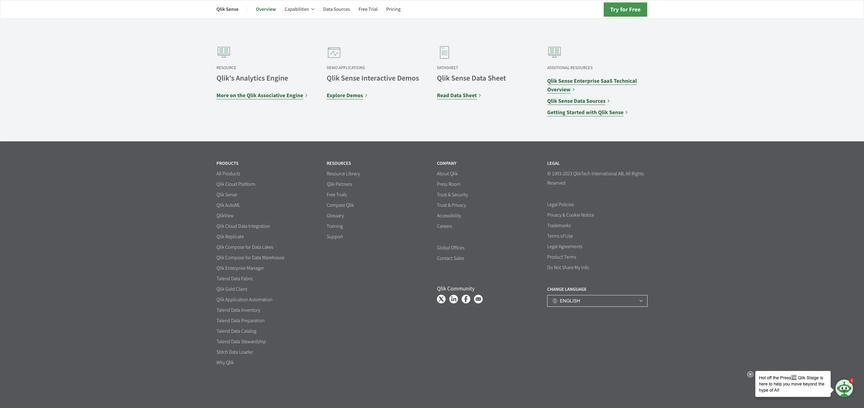 Task type: vqa. For each thing, say whether or not it's contained in the screenshot.


Task type: locate. For each thing, give the bounding box(es) containing it.
overview up qlik sense data sources
[[547, 86, 571, 93]]

talend up talend data catalog at the bottom of page
[[217, 318, 230, 324]]

qlik's
[[217, 73, 234, 83]]

1 vertical spatial sources
[[586, 97, 606, 105]]

legal left "policies"
[[547, 202, 558, 208]]

0 vertical spatial resource
[[217, 65, 236, 70]]

0 vertical spatial enterprise
[[574, 77, 600, 85]]

1 horizontal spatial all
[[626, 171, 631, 177]]

0 vertical spatial qlik sense link
[[217, 2, 239, 17]]

terms down agreements
[[564, 254, 576, 260]]

compose up qlik enterprise manager
[[225, 255, 244, 261]]

1 horizontal spatial resources
[[571, 65, 593, 70]]

talend data fabric
[[217, 276, 253, 282]]

qlik replicate link
[[217, 234, 244, 240]]

1 horizontal spatial terms
[[564, 254, 576, 260]]

0 vertical spatial demos
[[397, 73, 419, 83]]

all inside the © 1993-2023 qliktech international ab, all rights reserved
[[626, 171, 631, 177]]

demo
[[327, 65, 338, 70]]

for down qlik compose for data lakes link
[[245, 255, 251, 261]]

compose for qlik compose for data warehouse
[[225, 255, 244, 261]]

1 vertical spatial qlik sense link
[[217, 192, 237, 198]]

1 horizontal spatial resource
[[327, 171, 345, 177]]

terms of use link
[[547, 233, 573, 240]]

& left cookie
[[563, 212, 565, 218]]

qlikview link
[[217, 213, 234, 219]]

trust for trust & privacy
[[437, 202, 447, 208]]

qlik compose for data lakes link
[[217, 244, 273, 251]]

sheet inside read data sheet link
[[463, 92, 477, 99]]

try
[[610, 6, 619, 13]]

trust up 'accessibility'
[[437, 202, 447, 208]]

trademarks
[[547, 223, 571, 229]]

sources
[[334, 6, 350, 12], [586, 97, 606, 105]]

0 vertical spatial sources
[[334, 6, 350, 12]]

pricing link
[[386, 2, 401, 17]]

not
[[554, 265, 561, 271]]

catalog
[[241, 328, 256, 334]]

qlik compose for data warehouse link
[[217, 255, 284, 261]]

reserved
[[547, 180, 566, 186]]

accessibility
[[437, 213, 461, 219]]

all up qlik cloud platform
[[217, 171, 221, 177]]

legal up 1993-
[[547, 160, 560, 166]]

trust & privacy link
[[437, 202, 466, 209]]

1 vertical spatial privacy
[[547, 212, 562, 218]]

1 vertical spatial demos
[[346, 92, 363, 99]]

0 vertical spatial compose
[[225, 244, 244, 250]]

qlik sense data sources link
[[547, 97, 610, 105]]

1 legal from the top
[[547, 160, 560, 166]]

0 horizontal spatial privacy
[[452, 202, 466, 208]]

free left trials
[[327, 192, 335, 198]]

& inside privacy & cookie notice "link"
[[563, 212, 565, 218]]

0 vertical spatial privacy
[[452, 202, 466, 208]]

1 trust from the top
[[437, 192, 447, 198]]

1 qlik sense from the top
[[217, 6, 239, 12]]

inventory
[[241, 307, 260, 313]]

1 vertical spatial legal
[[547, 202, 558, 208]]

talend for talend data fabric
[[217, 276, 230, 282]]

0 horizontal spatial all
[[217, 171, 221, 177]]

talend up gold
[[217, 276, 230, 282]]

0 vertical spatial legal
[[547, 160, 560, 166]]

data left lakes
[[252, 244, 261, 250]]

1 vertical spatial sheet
[[463, 92, 477, 99]]

data up talend data catalog at the bottom of page
[[231, 318, 240, 324]]

talend down talend data preparation link
[[217, 328, 230, 334]]

talend up stitch
[[217, 339, 230, 345]]

qlik partners
[[327, 181, 352, 187]]

sources up "with"
[[586, 97, 606, 105]]

talend down application at the bottom of page
[[217, 307, 230, 313]]

of
[[561, 233, 564, 239]]

resource library
[[327, 171, 360, 177]]

2 qlik sense link from the top
[[217, 192, 237, 198]]

for up qlik compose for data warehouse
[[245, 244, 251, 250]]

qlik replicate
[[217, 234, 244, 240]]

1 vertical spatial resources
[[327, 160, 351, 166]]

5 talend from the top
[[217, 339, 230, 345]]

more on the qlik associative engine
[[217, 92, 303, 99]]

qlik sense inside menu bar
[[217, 6, 239, 12]]

english
[[560, 298, 580, 304]]

trust
[[437, 192, 447, 198], [437, 202, 447, 208]]

pricing
[[386, 6, 401, 12]]

1 vertical spatial cloud
[[225, 223, 237, 229]]

1 horizontal spatial demos
[[397, 73, 419, 83]]

sources left the data
[[334, 6, 350, 12]]

& up 'accessibility'
[[448, 202, 451, 208]]

2 compose from the top
[[225, 255, 244, 261]]

qlik enterprise manager link
[[217, 265, 264, 272]]

2 vertical spatial legal
[[547, 244, 558, 250]]

overview
[[256, 6, 276, 12], [547, 86, 571, 93]]

0 vertical spatial trust
[[437, 192, 447, 198]]

legal for legal agreements
[[547, 244, 558, 250]]

demos right interactive
[[397, 73, 419, 83]]

1 horizontal spatial sheet
[[488, 73, 506, 83]]

for for warehouse
[[245, 255, 251, 261]]

talend for talend data stewardship
[[217, 339, 230, 345]]

glossary
[[327, 213, 344, 219]]

for for lakes
[[245, 244, 251, 250]]

0 horizontal spatial free
[[327, 192, 335, 198]]

stitch data loader
[[217, 349, 253, 355]]

qlik cloud platform
[[217, 181, 255, 187]]

4 talend from the top
[[217, 328, 230, 334]]

lakes
[[262, 244, 273, 250]]

sense inside qlik sense enterprise saas technical overview
[[558, 77, 573, 85]]

qlik cloud platform link
[[217, 181, 255, 188]]

0 horizontal spatial enterprise
[[225, 265, 246, 271]]

products
[[217, 160, 238, 166], [222, 171, 240, 177]]

2 talend from the top
[[217, 307, 230, 313]]

qlik sense
[[217, 6, 239, 12], [217, 192, 237, 198]]

overview left capabilities
[[256, 6, 276, 12]]

data down talend data preparation link
[[231, 328, 240, 334]]

privacy
[[452, 202, 466, 208], [547, 212, 562, 218]]

preparation
[[241, 318, 265, 324]]

about qlik link
[[437, 171, 458, 177]]

trust & security
[[437, 192, 468, 198]]

menu bar containing qlik sense
[[217, 2, 409, 17]]

1 horizontal spatial privacy
[[547, 212, 562, 218]]

data inside datasheet qlik sense data sheet
[[472, 73, 486, 83]]

privacy inside "link"
[[547, 212, 562, 218]]

1 vertical spatial &
[[448, 202, 451, 208]]

cloud for platform
[[225, 181, 237, 187]]

demos right explore
[[346, 92, 363, 99]]

compose inside qlik compose for data lakes link
[[225, 244, 244, 250]]

& for security
[[448, 192, 451, 198]]

3 talend from the top
[[217, 318, 230, 324]]

saas
[[601, 77, 613, 85]]

talend data catalog
[[217, 328, 256, 334]]

explore
[[327, 92, 345, 99]]

1 horizontal spatial overview
[[547, 86, 571, 93]]

& inside trust & privacy link
[[448, 202, 451, 208]]

2 trust from the top
[[437, 202, 447, 208]]

0 vertical spatial qlik sense
[[217, 6, 239, 12]]

info
[[581, 265, 589, 271]]

3 legal from the top
[[547, 244, 558, 250]]

overview inside menu bar
[[256, 6, 276, 12]]

trademarks link
[[547, 223, 571, 229]]

cloud for data
[[225, 223, 237, 229]]

legal for legal
[[547, 160, 560, 166]]

resource inside resource library link
[[327, 171, 345, 177]]

engine up associative
[[266, 73, 288, 83]]

qlik partners link
[[327, 181, 352, 188]]

1 vertical spatial qlik sense
[[217, 192, 237, 198]]

talend data preparation
[[217, 318, 265, 324]]

0 horizontal spatial sheet
[[463, 92, 477, 99]]

for right try
[[620, 6, 628, 13]]

free
[[629, 6, 641, 13], [359, 6, 368, 12], [327, 192, 335, 198]]

2 vertical spatial for
[[245, 255, 251, 261]]

qlik automl
[[217, 202, 240, 208]]

0 vertical spatial overview
[[256, 6, 276, 12]]

trust down 'press'
[[437, 192, 447, 198]]

privacy down security
[[452, 202, 466, 208]]

resources up "resource library"
[[327, 160, 351, 166]]

free inside menu bar
[[359, 6, 368, 12]]

gold
[[225, 286, 235, 292]]

english button
[[547, 295, 648, 307]]

1 talend from the top
[[217, 276, 230, 282]]

& down press room link
[[448, 192, 451, 198]]

free left trial at the top left
[[359, 6, 368, 12]]

sense inside "demo applications qlik sense interactive demos"
[[341, 73, 360, 83]]

free for trials
[[327, 192, 335, 198]]

& for privacy
[[448, 202, 451, 208]]

resource up qlik's
[[217, 65, 236, 70]]

cloud down all products link at the left top of page
[[225, 181, 237, 187]]

free trial
[[359, 6, 378, 12]]

1 horizontal spatial sources
[[586, 97, 606, 105]]

2 all from the left
[[626, 171, 631, 177]]

resource inside resource qlik's analytics engine
[[217, 65, 236, 70]]

1 vertical spatial for
[[245, 244, 251, 250]]

1 compose from the top
[[225, 244, 244, 250]]

1 horizontal spatial free
[[359, 6, 368, 12]]

0 horizontal spatial resource
[[217, 65, 236, 70]]

1 vertical spatial resource
[[327, 171, 345, 177]]

menu bar
[[217, 2, 409, 17]]

qlik sense enterprise saas technical overview
[[547, 77, 637, 93]]

data up manager
[[252, 255, 261, 261]]

qlik enterprise manager
[[217, 265, 264, 271]]

talend inside 'link'
[[217, 307, 230, 313]]

compare qlik
[[327, 202, 354, 208]]

with
[[586, 109, 597, 116]]

contact sales link
[[437, 255, 464, 262]]

enterprise up 'talend data fabric'
[[225, 265, 246, 271]]

partners
[[336, 181, 352, 187]]

compose inside 'qlik compose for data warehouse' link
[[225, 255, 244, 261]]

enterprise left saas
[[574, 77, 600, 85]]

data up 'started'
[[574, 97, 585, 105]]

privacy up trademarks
[[547, 212, 562, 218]]

2 qlik sense from the top
[[217, 192, 237, 198]]

qlik application automation
[[217, 297, 273, 303]]

free right try
[[629, 6, 641, 13]]

2 vertical spatial &
[[563, 212, 565, 218]]

legal up 'product'
[[547, 244, 558, 250]]

agreements
[[559, 244, 583, 250]]

1 vertical spatial products
[[222, 171, 240, 177]]

policies
[[559, 202, 574, 208]]

0 vertical spatial engine
[[266, 73, 288, 83]]

all
[[217, 171, 221, 177], [626, 171, 631, 177]]

terms left of
[[547, 233, 560, 239]]

products up all products
[[217, 160, 238, 166]]

all right "ab,"
[[626, 171, 631, 177]]

&
[[448, 192, 451, 198], [448, 202, 451, 208], [563, 212, 565, 218]]

0 vertical spatial sheet
[[488, 73, 506, 83]]

legal policies
[[547, 202, 574, 208]]

0 horizontal spatial terms
[[547, 233, 560, 239]]

legal policies link
[[547, 202, 574, 208]]

sense inside datasheet qlik sense data sheet
[[451, 73, 470, 83]]

& inside trust & security link
[[448, 192, 451, 198]]

1 vertical spatial compose
[[225, 255, 244, 261]]

qlik inside menu bar
[[217, 6, 225, 12]]

data
[[351, 2, 374, 18]]

cloud up qlik replicate
[[225, 223, 237, 229]]

0 vertical spatial &
[[448, 192, 451, 198]]

enterprise
[[574, 77, 600, 85], [225, 265, 246, 271]]

compose down replicate
[[225, 244, 244, 250]]

datasheet
[[437, 65, 458, 70]]

demo applications qlik sense interactive demos
[[327, 65, 419, 83]]

1 cloud from the top
[[225, 181, 237, 187]]

engine right associative
[[286, 92, 303, 99]]

warehouse
[[262, 255, 284, 261]]

resource qlik's analytics engine
[[217, 65, 288, 83]]

data down application at the bottom of page
[[231, 307, 240, 313]]

1 horizontal spatial enterprise
[[574, 77, 600, 85]]

why
[[217, 360, 225, 366]]

0 horizontal spatial overview
[[256, 6, 276, 12]]

global offices link
[[437, 245, 464, 251]]

qlik
[[217, 6, 225, 12], [327, 73, 340, 83], [437, 73, 450, 83], [547, 77, 557, 85], [247, 92, 257, 99], [547, 97, 557, 105], [598, 109, 608, 116], [450, 171, 458, 177], [217, 181, 224, 187], [327, 181, 335, 187], [217, 192, 224, 198], [217, 202, 224, 208], [346, 202, 354, 208], [217, 223, 224, 229], [217, 234, 224, 240], [217, 244, 224, 250], [217, 255, 224, 261], [217, 265, 224, 271], [437, 285, 446, 292], [217, 286, 224, 292], [217, 297, 224, 303], [226, 360, 234, 366]]

0 vertical spatial cloud
[[225, 181, 237, 187]]

1 vertical spatial trust
[[437, 202, 447, 208]]

rights
[[632, 171, 644, 177]]

use
[[565, 233, 573, 239]]

resources up qlik sense enterprise saas technical overview
[[571, 65, 593, 70]]

0 horizontal spatial resources
[[327, 160, 351, 166]]

sources inside menu bar
[[334, 6, 350, 12]]

resource up qlik partners
[[327, 171, 345, 177]]

data right "capabilities" link
[[323, 6, 333, 12]]

products up qlik cloud platform
[[222, 171, 240, 177]]

privacy & cookie notice link
[[547, 212, 594, 219]]

2 legal from the top
[[547, 202, 558, 208]]

stewardship
[[241, 339, 266, 345]]

2 cloud from the top
[[225, 223, 237, 229]]

do not share my info
[[547, 265, 589, 271]]

0 horizontal spatial sources
[[334, 6, 350, 12]]

1 vertical spatial overview
[[547, 86, 571, 93]]

talend data preparation link
[[217, 318, 265, 324]]

data up read data sheet link
[[472, 73, 486, 83]]

0 horizontal spatial demos
[[346, 92, 363, 99]]



Task type: describe. For each thing, give the bounding box(es) containing it.
1 all from the left
[[217, 171, 221, 177]]

product terms link
[[547, 254, 576, 261]]

demos inside "demo applications qlik sense interactive demos"
[[397, 73, 419, 83]]

qlik inside "demo applications qlik sense interactive demos"
[[327, 73, 340, 83]]

additional resources
[[547, 65, 593, 70]]

why qlik
[[217, 360, 234, 366]]

do
[[547, 265, 553, 271]]

data up qlik gold client
[[231, 276, 240, 282]]

resource for qlik's
[[217, 65, 236, 70]]

talend data inventory
[[217, 307, 260, 313]]

support link
[[327, 234, 343, 240]]

product terms
[[547, 254, 576, 260]]

0 vertical spatial products
[[217, 160, 238, 166]]

talend for talend data inventory
[[217, 307, 230, 313]]

free trial link
[[359, 2, 378, 17]]

0 vertical spatial terms
[[547, 233, 560, 239]]

global
[[437, 245, 450, 251]]

talend data fabric link
[[217, 276, 253, 282]]

company
[[437, 160, 457, 166]]

try for free link
[[604, 2, 647, 17]]

resource library link
[[327, 171, 360, 177]]

data right stitch
[[229, 349, 238, 355]]

qlik inside qlik sense enterprise saas technical overview
[[547, 77, 557, 85]]

change language
[[547, 286, 587, 292]]

drive
[[322, 2, 348, 18]]

1993-
[[552, 171, 563, 177]]

overview inside qlik sense enterprise saas technical overview
[[547, 86, 571, 93]]

data down talend data catalog link
[[231, 339, 240, 345]]

sense inside menu bar
[[226, 6, 239, 12]]

talend for talend data preparation
[[217, 318, 230, 324]]

free trials link
[[327, 192, 347, 198]]

glossary link
[[327, 213, 344, 219]]

compose for qlik compose for data lakes
[[225, 244, 244, 250]]

training
[[327, 223, 343, 229]]

2023
[[563, 171, 572, 177]]

support
[[327, 234, 343, 240]]

across
[[417, 2, 450, 18]]

1 vertical spatial engine
[[286, 92, 303, 99]]

why qlik link
[[217, 360, 234, 366]]

free trials
[[327, 192, 347, 198]]

0 vertical spatial resources
[[571, 65, 593, 70]]

1 vertical spatial terms
[[564, 254, 576, 260]]

getting started with qlik sense
[[547, 109, 624, 116]]

about qlik
[[437, 171, 458, 177]]

enterprise inside qlik sense enterprise saas technical overview
[[574, 77, 600, 85]]

capabilities
[[285, 6, 309, 12]]

trust & privacy
[[437, 202, 466, 208]]

engine inside resource qlik's analytics engine
[[266, 73, 288, 83]]

qliktech
[[573, 171, 591, 177]]

2 horizontal spatial free
[[629, 6, 641, 13]]

1 vertical spatial enterprise
[[225, 265, 246, 271]]

analytics
[[236, 73, 265, 83]]

legal for legal policies
[[547, 202, 558, 208]]

qlik inside datasheet qlik sense data sheet
[[437, 73, 450, 83]]

explore demos link
[[327, 91, 368, 100]]

platform
[[238, 181, 255, 187]]

trust for trust & security
[[437, 192, 447, 198]]

qlik gold client link
[[217, 286, 247, 293]]

application
[[225, 297, 248, 303]]

talend data catalog link
[[217, 328, 256, 335]]

qlik sense data sources
[[547, 97, 606, 105]]

data inside menu bar
[[323, 6, 333, 12]]

1 qlik sense link from the top
[[217, 2, 239, 17]]

compare
[[327, 202, 345, 208]]

compare qlik link
[[327, 202, 354, 209]]

legal agreements
[[547, 244, 583, 250]]

loader
[[239, 349, 253, 355]]

data right the read
[[450, 92, 462, 99]]

sheet inside datasheet qlik sense data sheet
[[488, 73, 506, 83]]

data up replicate
[[238, 223, 247, 229]]

press room
[[437, 181, 461, 187]]

explore demos
[[327, 92, 363, 99]]

free for trial
[[359, 6, 368, 12]]

careers
[[437, 223, 452, 229]]

do not share my info link
[[547, 265, 589, 271]]

data sources
[[323, 6, 350, 12]]

interactive
[[361, 73, 396, 83]]

all products
[[217, 171, 240, 177]]

& for cookie
[[563, 212, 565, 218]]

qlik inside 'link'
[[226, 360, 234, 366]]

datasheet qlik sense data sheet
[[437, 65, 506, 83]]

applications
[[339, 65, 365, 70]]

capabilities link
[[285, 2, 315, 17]]

legal agreements link
[[547, 244, 583, 250]]

notice
[[581, 212, 594, 218]]

demos inside "link"
[[346, 92, 363, 99]]

data inside 'link'
[[231, 307, 240, 313]]

press
[[437, 181, 448, 187]]

careers link
[[437, 223, 452, 230]]

0 vertical spatial for
[[620, 6, 628, 13]]

more
[[217, 92, 229, 99]]

manager
[[247, 265, 264, 271]]

talend for talend data catalog
[[217, 328, 230, 334]]

fabric
[[241, 276, 253, 282]]

read data sheet link
[[437, 91, 482, 100]]

share
[[562, 265, 574, 271]]

room
[[449, 181, 461, 187]]

qlik cloud data integration link
[[217, 223, 270, 230]]

resource for library
[[327, 171, 345, 177]]

overview link
[[256, 2, 276, 17]]

about
[[437, 171, 449, 177]]

try for free
[[610, 6, 641, 13]]

qlik community link
[[437, 285, 475, 292]]

qlikview
[[217, 213, 234, 219]]

data sources link
[[323, 2, 350, 17]]

sales
[[454, 255, 464, 262]]

getting started with qlik sense link
[[547, 108, 628, 117]]

my
[[575, 265, 580, 271]]

offices
[[451, 245, 464, 251]]

contact
[[437, 255, 453, 262]]



